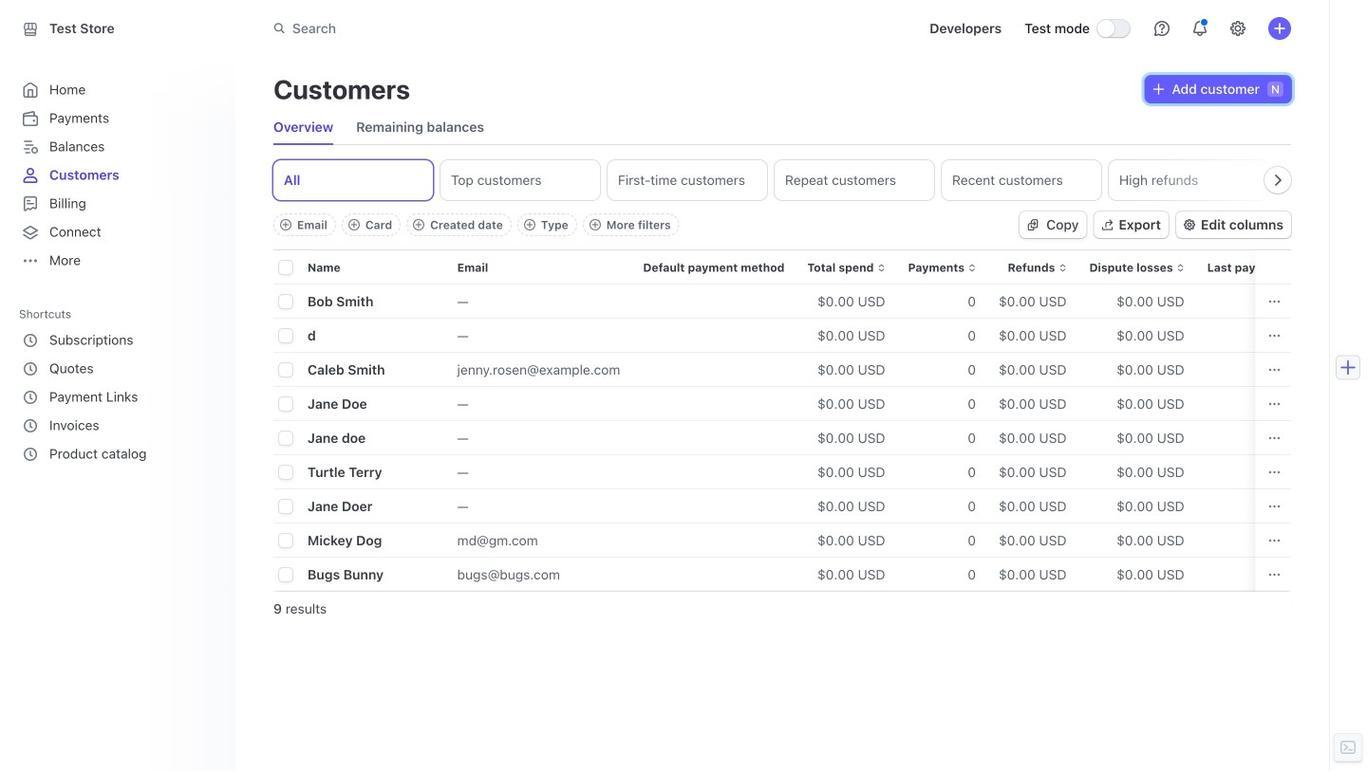 Task type: describe. For each thing, give the bounding box(es) containing it.
add card image
[[348, 219, 360, 231]]

2 shortcuts element from the top
[[19, 327, 216, 469]]

manage shortcuts image
[[201, 309, 213, 320]]

1 select item checkbox from the top
[[279, 364, 292, 377]]

help image
[[1154, 21, 1170, 36]]

Search text field
[[262, 11, 797, 46]]

2 select item checkbox from the top
[[279, 329, 292, 343]]

svg image
[[1153, 84, 1164, 95]]

add created date image
[[413, 219, 424, 231]]

5 select item checkbox from the top
[[279, 569, 292, 582]]

3 select item checkbox from the top
[[279, 466, 292, 479]]

settings image
[[1230, 21, 1246, 36]]

4 select item checkbox from the top
[[279, 535, 292, 548]]

1 vertical spatial tab list
[[270, 157, 1367, 204]]

1 shortcuts element from the top
[[19, 301, 220, 469]]

add more filters image
[[589, 219, 601, 231]]



Task type: vqa. For each thing, say whether or not it's contained in the screenshot.
No disputed payments Disputed payments will show up here, along with the reasons cardholders reported them to their issuing banks.
no



Task type: locate. For each thing, give the bounding box(es) containing it.
add type image
[[524, 219, 535, 231]]

shortcuts element
[[19, 301, 220, 469], [19, 327, 216, 469]]

4 select item checkbox from the top
[[279, 500, 292, 514]]

1 select item checkbox from the top
[[279, 295, 292, 309]]

notifications image
[[1192, 21, 1208, 36]]

add email image
[[280, 219, 291, 231]]

Select All checkbox
[[279, 261, 292, 274]]

tab list
[[273, 110, 484, 144], [270, 157, 1367, 204]]

0 vertical spatial tab list
[[273, 110, 484, 144]]

2 select item checkbox from the top
[[279, 432, 292, 445]]

None search field
[[262, 11, 797, 46]]

3 select item checkbox from the top
[[279, 398, 292, 411]]

toolbar
[[273, 214, 679, 236]]

Test mode checkbox
[[1097, 20, 1130, 37]]

Select item checkbox
[[279, 364, 292, 377], [279, 432, 292, 445], [279, 466, 292, 479], [279, 500, 292, 514], [279, 569, 292, 582]]

core navigation links element
[[19, 76, 216, 275]]

Select item checkbox
[[279, 295, 292, 309], [279, 329, 292, 343], [279, 398, 292, 411], [279, 535, 292, 548]]

svg image
[[1027, 219, 1039, 231]]



